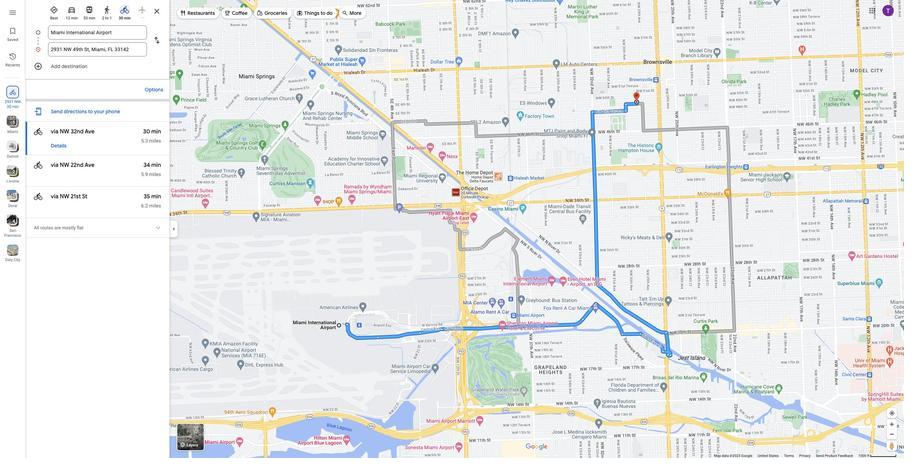 Task type: locate. For each thing, give the bounding box(es) containing it.
cycling image for via nw 22nd ave
[[34, 160, 42, 170]]

st for 2931 nw 49th st
[[15, 105, 19, 109]]

0 vertical spatial 30 min
[[119, 16, 131, 20]]

collapse side panel image
[[170, 225, 178, 233]]


[[180, 9, 186, 17]]

united
[[758, 454, 768, 458]]

miles right 5.9
[[149, 172, 161, 177]]

cycling image for via nw 21st st
[[34, 192, 42, 202]]

send for send directions to your phone
[[51, 108, 63, 115]]

do
[[327, 10, 333, 16]]

2 ave from the top
[[85, 162, 95, 169]]

0 vertical spatial ave
[[85, 128, 95, 135]]

1 vertical spatial 2 places element
[[8, 194, 15, 200]]

to left do
[[321, 10, 326, 16]]

flights image
[[138, 6, 147, 14]]

via nw 22nd ave
[[51, 162, 95, 169]]

2 left hr
[[102, 16, 104, 20]]

to inside  things to do
[[321, 10, 326, 16]]

2 up livonia
[[13, 170, 15, 175]]


[[10, 88, 16, 96], [34, 127, 42, 137], [34, 160, 42, 170], [34, 192, 42, 202]]

miles for 30
[[149, 138, 161, 144]]

min inside 34 min 5.9 miles
[[151, 162, 161, 169]]

0 horizontal spatial st
[[15, 105, 19, 109]]

1 vertical spatial miles
[[149, 172, 161, 177]]

30 min down 2931
[[7, 105, 19, 109]]

via down 'details' button
[[51, 162, 58, 169]]

30 right 1
[[119, 16, 123, 20]]

2 vertical spatial miles
[[149, 203, 161, 209]]

footer
[[714, 454, 859, 459]]

nw inside 2931 nw 49th st
[[14, 100, 21, 104]]

ave right 22nd
[[85, 162, 95, 169]]

5.9
[[141, 172, 148, 177]]

details button
[[47, 140, 70, 152]]

5
[[13, 120, 15, 125]]

 for via nw 22nd ave
[[34, 160, 42, 170]]

1 vertical spatial cycling image
[[34, 160, 42, 170]]


[[342, 9, 348, 17]]

min inside 35 min 6.2 miles
[[151, 193, 161, 200]]

city
[[14, 258, 20, 263]]

san
[[9, 229, 16, 233]]

min
[[71, 16, 78, 20], [89, 16, 95, 20], [124, 16, 131, 20], [12, 105, 19, 109], [151, 128, 161, 135], [151, 162, 161, 169], [151, 193, 161, 200]]

miles inside 30 min 5.3 miles
[[149, 138, 161, 144]]

2 via from the top
[[51, 162, 58, 169]]

list item down starting point miami international airport field
[[25, 42, 170, 57]]

miles for 34
[[149, 172, 161, 177]]

feedback
[[838, 454, 854, 458]]

0 vertical spatial 2 places element
[[8, 169, 15, 175]]

send left directions
[[51, 108, 63, 115]]

30 min inside  list
[[7, 105, 19, 109]]

5.3
[[141, 138, 148, 144]]

Best radio
[[47, 3, 61, 21]]

via for via nw 22nd ave
[[51, 162, 58, 169]]

2 horizontal spatial 30
[[143, 128, 150, 135]]

0 horizontal spatial 30 min
[[7, 105, 19, 109]]

nw right 2931
[[14, 100, 21, 104]]

2 places element
[[8, 169, 15, 175], [8, 194, 15, 200]]

send left product
[[816, 454, 824, 458]]

1 horizontal spatial 30
[[119, 16, 123, 20]]

2 places element for doral
[[8, 194, 15, 200]]

0 vertical spatial via
[[51, 128, 58, 135]]

2 2 places element from the top
[[8, 194, 15, 200]]

walking image
[[103, 6, 111, 14]]

nw
[[14, 100, 21, 104], [60, 128, 69, 135], [60, 162, 69, 169], [60, 193, 69, 200]]

zoom in image
[[890, 422, 895, 428]]

terms button
[[784, 454, 794, 459]]

privacy
[[800, 454, 811, 458]]

reverse starting point and destination image
[[153, 36, 161, 45]]

2 hr 1
[[102, 16, 112, 20]]

0 horizontal spatial send
[[51, 108, 63, 115]]

via nw 21st st
[[51, 193, 87, 200]]

2 vertical spatial 2
[[13, 194, 15, 199]]

2 vertical spatial via
[[51, 193, 58, 200]]

via left 21st
[[51, 193, 58, 200]]

1 vertical spatial 2
[[13, 170, 15, 175]]

0 vertical spatial to
[[321, 10, 326, 16]]

list
[[25, 25, 170, 57]]

none field down 53 min
[[51, 25, 144, 40]]

Starting point Miami International Airport field
[[51, 28, 144, 37]]

30 up 5.3
[[143, 128, 150, 135]]

1 list item from the top
[[25, 25, 170, 48]]

mostly
[[62, 225, 76, 231]]

terms
[[784, 454, 794, 458]]

st inside directions main content
[[82, 193, 87, 200]]

1 vertical spatial to
[[88, 108, 93, 115]]

united states button
[[758, 454, 779, 459]]

None field
[[51, 25, 144, 40], [51, 42, 144, 57]]

1 horizontal spatial to
[[321, 10, 326, 16]]

send for send product feedback
[[816, 454, 824, 458]]

30 min inside 30 min 'option'
[[119, 16, 131, 20]]

2 places element up livonia
[[8, 169, 15, 175]]

send directions to your phone button
[[48, 105, 124, 119]]

0 horizontal spatial to
[[88, 108, 93, 115]]

0 vertical spatial 30
[[119, 16, 123, 20]]

none field down starting point miami international airport field
[[51, 42, 144, 57]]

recents
[[5, 63, 20, 67]]

2 vertical spatial 30
[[143, 128, 150, 135]]

ave right 32nd
[[85, 128, 95, 135]]

via up 'details' button
[[51, 128, 58, 135]]

0 vertical spatial 2
[[102, 16, 104, 20]]

show street view coverage image
[[887, 441, 897, 452]]

34
[[143, 162, 150, 169]]

to
[[321, 10, 326, 16], [88, 108, 93, 115]]

flat
[[77, 225, 84, 231]]

nw left 21st
[[60, 193, 69, 200]]

nw left 22nd
[[60, 162, 69, 169]]

1 none field from the top
[[51, 25, 144, 40]]

product
[[825, 454, 837, 458]]

1 horizontal spatial 30 min
[[119, 16, 131, 20]]

0 vertical spatial cycling image
[[120, 6, 129, 14]]

via
[[51, 128, 58, 135], [51, 162, 58, 169], [51, 193, 58, 200]]

0 vertical spatial none field
[[51, 25, 144, 40]]

30 min right 1
[[119, 16, 131, 20]]

 more
[[342, 9, 362, 17]]

miles
[[149, 138, 161, 144], [149, 172, 161, 177], [149, 203, 161, 209]]

2 miles from the top
[[149, 172, 161, 177]]

32nd
[[71, 128, 84, 135]]

san francisco
[[4, 229, 21, 238]]

cycling image inside 30 min 'option'
[[120, 6, 129, 14]]

miles right 5.3
[[149, 138, 161, 144]]

1 vertical spatial send
[[816, 454, 824, 458]]

2
[[102, 16, 104, 20], [13, 170, 15, 175], [13, 194, 15, 199]]

3 via from the top
[[51, 193, 58, 200]]

2 none field from the top
[[51, 42, 144, 57]]

st right 21st
[[82, 193, 87, 200]]

53 min
[[83, 16, 95, 20]]

list item down 53 min
[[25, 25, 170, 48]]

doral
[[8, 204, 17, 208]]

6.2
[[141, 203, 148, 209]]

miami
[[7, 130, 18, 134]]

nw for 21st
[[60, 193, 69, 200]]

miles inside 34 min 5.9 miles
[[149, 172, 161, 177]]

0 vertical spatial send
[[51, 108, 63, 115]]

all
[[34, 225, 39, 231]]

©2023
[[730, 454, 741, 458]]

0 vertical spatial st
[[15, 105, 19, 109]]

22nd
[[71, 162, 83, 169]]

2 places element up doral at the top
[[8, 194, 15, 200]]

1 horizontal spatial st
[[82, 193, 87, 200]]

send inside directions main content
[[51, 108, 63, 115]]

1 vertical spatial 30 min
[[7, 105, 19, 109]]

ft
[[868, 454, 870, 458]]

1 miles from the top
[[149, 138, 161, 144]]

2 for doral
[[13, 194, 15, 199]]

1000 ft button
[[859, 454, 897, 458]]

1 via from the top
[[51, 128, 58, 135]]

st inside 2931 nw 49th st
[[15, 105, 19, 109]]

send
[[51, 108, 63, 115], [816, 454, 824, 458]]

to inside button
[[88, 108, 93, 115]]

30 down 2931
[[7, 105, 11, 109]]

options button
[[141, 83, 167, 96]]

1 vertical spatial ave
[[85, 162, 95, 169]]

1 2 places element from the top
[[8, 169, 15, 175]]

1 vertical spatial st
[[82, 193, 87, 200]]

list item
[[25, 25, 170, 48], [25, 42, 170, 57]]

1 horizontal spatial send
[[816, 454, 824, 458]]

groceries
[[265, 10, 287, 16]]

list inside google maps element
[[25, 25, 170, 57]]

35 min 6.2 miles
[[141, 193, 161, 209]]

options
[[145, 87, 163, 93]]

2 up doral at the top
[[13, 194, 15, 199]]

1 vertical spatial none field
[[51, 42, 144, 57]]

via for via nw 32nd ave
[[51, 128, 58, 135]]

0 horizontal spatial 30
[[7, 105, 11, 109]]

st right 49th
[[15, 105, 19, 109]]

3 miles from the top
[[149, 203, 161, 209]]

miles for 35
[[149, 203, 161, 209]]

1 vertical spatial via
[[51, 162, 58, 169]]

miles right 6.2
[[149, 203, 161, 209]]

google maps element
[[0, 0, 904, 459]]

close directions image
[[153, 7, 161, 16]]

2 inside radio
[[102, 16, 104, 20]]

to left your
[[88, 108, 93, 115]]

1 vertical spatial 30
[[7, 105, 11, 109]]

footer containing map data ©2023 google
[[714, 454, 859, 459]]

min inside 30 min 5.3 miles
[[151, 128, 161, 135]]

1 ave from the top
[[85, 128, 95, 135]]

5 places element
[[8, 119, 15, 126]]

None radio
[[135, 3, 150, 18]]

miles inside 35 min 6.2 miles
[[149, 203, 161, 209]]

30
[[119, 16, 123, 20], [7, 105, 11, 109], [143, 128, 150, 135]]

show your location image
[[889, 411, 896, 417]]

none radio inside google maps element
[[135, 3, 150, 18]]

nw for 49th
[[14, 100, 21, 104]]

 coffee
[[224, 9, 248, 17]]

cycling image
[[120, 6, 129, 14], [34, 160, 42, 170], [34, 192, 42, 202]]

add
[[51, 63, 60, 70]]

30 min 5.3 miles
[[141, 128, 161, 144]]

nw left 32nd
[[60, 128, 69, 135]]

2 vertical spatial cycling image
[[34, 192, 42, 202]]

more
[[350, 10, 362, 16]]

0 vertical spatial miles
[[149, 138, 161, 144]]



Task type: describe. For each thing, give the bounding box(es) containing it.
destination
[[61, 63, 87, 70]]

ave for via nw 22nd ave
[[85, 162, 95, 169]]

 for via nw 32nd ave
[[34, 127, 42, 137]]

send product feedback button
[[816, 454, 854, 459]]

4
[[13, 219, 15, 224]]

 inside list
[[10, 88, 16, 96]]

all routes are mostly flat
[[34, 225, 84, 231]]

routes
[[40, 225, 53, 231]]

footer inside google maps element
[[714, 454, 859, 459]]

layers
[[187, 444, 198, 448]]

 restaurants
[[180, 9, 215, 17]]

transit image
[[85, 6, 94, 14]]

map data ©2023 google
[[714, 454, 753, 458]]

nw for 22nd
[[60, 162, 69, 169]]

livonia
[[7, 179, 19, 184]]

restaurants
[[188, 10, 215, 16]]


[[297, 9, 303, 17]]

30 inside 'option'
[[119, 16, 123, 20]]

your
[[94, 108, 104, 115]]

3
[[13, 145, 15, 150]]

recents button
[[0, 49, 25, 69]]

Destination 2931 NW 49th St, Miami, FL 33142 field
[[51, 45, 144, 54]]

best
[[50, 16, 58, 20]]

12
[[66, 16, 70, 20]]

daly
[[5, 258, 13, 263]]

daly city button
[[0, 242, 25, 264]]

zoom out image
[[890, 432, 895, 437]]

add destination button
[[25, 59, 170, 73]]

2931
[[5, 100, 13, 104]]

2 list item from the top
[[25, 42, 170, 57]]

 groceries
[[257, 9, 287, 17]]

things
[[304, 10, 320, 16]]

 for via nw 21st st
[[34, 192, 42, 202]]

daly city
[[5, 258, 20, 263]]

2 places element for livonia
[[8, 169, 15, 175]]

min inside  list
[[12, 105, 19, 109]]

ave for via nw 32nd ave
[[85, 128, 95, 135]]

send product feedback
[[816, 454, 854, 458]]

saved
[[7, 37, 18, 42]]

1
[[110, 16, 112, 20]]

driving image
[[67, 6, 76, 14]]

2931 nw 49th st
[[5, 100, 21, 109]]

directions main content
[[25, 0, 170, 459]]

united states
[[758, 454, 779, 458]]

30 inside  list
[[7, 105, 11, 109]]

hr
[[105, 16, 109, 20]]

1000
[[859, 454, 867, 458]]

12 min
[[66, 16, 78, 20]]

google account: tyler black  
(blacklashes1000@gmail.com) image
[[883, 5, 894, 16]]

google
[[742, 454, 753, 458]]

best travel modes image
[[50, 6, 58, 14]]

34 min 5.9 miles
[[141, 162, 161, 177]]

francisco
[[4, 234, 21, 238]]

30 inside 30 min 5.3 miles
[[143, 128, 150, 135]]

data
[[722, 454, 729, 458]]


[[257, 9, 263, 17]]

53 min radio
[[82, 3, 97, 21]]

2 hr 1 radio
[[100, 3, 114, 21]]

add destination
[[51, 63, 87, 70]]

4 places element
[[8, 218, 15, 225]]

menu image
[[8, 8, 17, 17]]

cycling image
[[34, 127, 42, 137]]

none field destination 2931 nw 49th st, miami, fl 33142
[[51, 42, 144, 57]]

send directions to your phone
[[51, 108, 120, 115]]

21st
[[71, 193, 81, 200]]


[[224, 9, 231, 17]]

to for 
[[321, 10, 326, 16]]

via for via nw 21st st
[[51, 193, 58, 200]]

53
[[83, 16, 88, 20]]

nw for 32nd
[[60, 128, 69, 135]]

49th
[[7, 105, 14, 109]]

details
[[51, 143, 67, 149]]

map
[[714, 454, 721, 458]]

 list
[[0, 0, 25, 459]]

30 min radio
[[117, 3, 132, 21]]

saved button
[[0, 24, 25, 44]]

are
[[54, 225, 61, 231]]

12 min radio
[[64, 3, 79, 21]]


[[154, 223, 163, 233]]

via nw 32nd ave
[[51, 128, 95, 135]]

coffee
[[232, 10, 248, 16]]

 things to do
[[297, 9, 333, 17]]

min inside 'option'
[[124, 16, 131, 20]]

phone
[[106, 108, 120, 115]]

3 places element
[[8, 144, 15, 151]]

directions
[[64, 108, 87, 115]]

1000 ft
[[859, 454, 870, 458]]

35
[[144, 193, 150, 200]]

to for send
[[88, 108, 93, 115]]

none field starting point miami international airport
[[51, 25, 144, 40]]

2 for livonia
[[13, 170, 15, 175]]

st for via nw 21st st
[[82, 193, 87, 200]]

detroit
[[7, 154, 19, 159]]

 button
[[154, 223, 163, 233]]

privacy button
[[800, 454, 811, 459]]

states
[[769, 454, 779, 458]]



Task type: vqa. For each thing, say whether or not it's contained in the screenshot.
local produce 4
no



